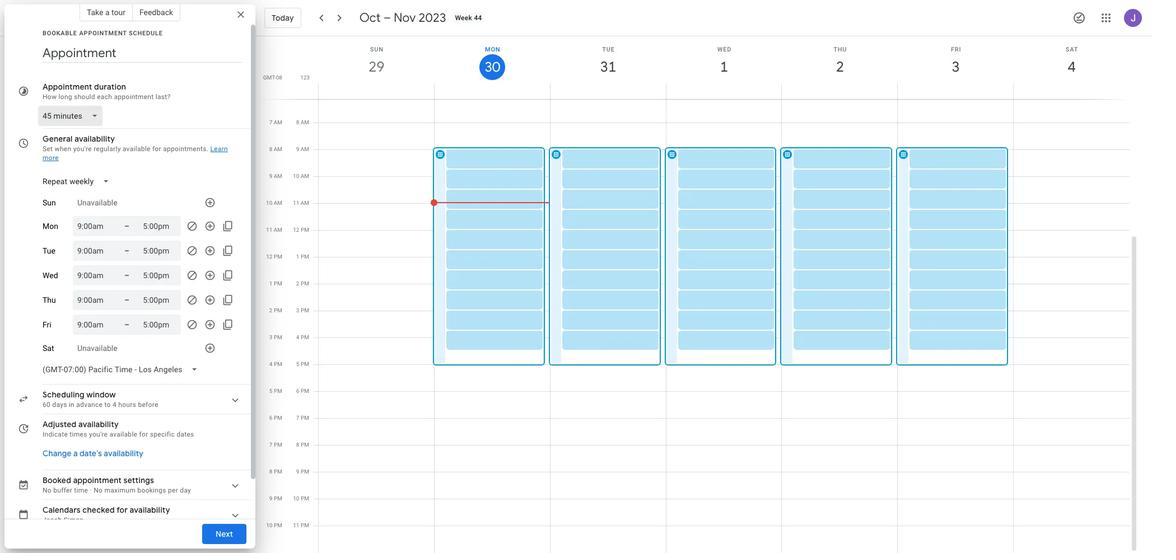 Task type: locate. For each thing, give the bounding box(es) containing it.
End time on Wednesdays text field
[[143, 269, 177, 282]]

0 horizontal spatial sun
[[43, 198, 56, 207]]

4 pm
[[296, 334, 309, 341], [269, 361, 282, 367]]

availability inside adjusted availability indicate times you're available for specific dates
[[78, 420, 119, 430]]

sunday, october 29 element
[[364, 54, 390, 80]]

1 vertical spatial sat
[[43, 344, 54, 353]]

take
[[87, 8, 103, 17]]

no right ·
[[94, 487, 103, 495]]

window
[[86, 390, 116, 400]]

0 horizontal spatial 1
[[269, 281, 272, 287]]

simon
[[64, 516, 84, 524]]

for
[[152, 145, 161, 153], [139, 431, 148, 439], [117, 505, 128, 515]]

1 horizontal spatial 6 pm
[[296, 388, 309, 394]]

a for change
[[73, 449, 78, 459]]

9
[[296, 146, 299, 152], [269, 173, 272, 179], [296, 469, 299, 475], [269, 496, 272, 502]]

0 horizontal spatial fri
[[43, 320, 51, 329]]

1 vertical spatial 1 pm
[[269, 281, 282, 287]]

0 vertical spatial 9 pm
[[296, 469, 309, 475]]

tue for tue 31
[[602, 46, 615, 53]]

fri
[[951, 46, 961, 53], [43, 320, 51, 329]]

appointment up ·
[[73, 476, 122, 486]]

1 horizontal spatial 2
[[296, 281, 299, 287]]

week 44
[[455, 14, 482, 22]]

– right start time on thursdays text box
[[124, 296, 129, 305]]

fri left start time on fridays text box
[[43, 320, 51, 329]]

thu inside 2 column header
[[834, 46, 847, 53]]

11 am
[[293, 200, 309, 206], [266, 227, 282, 233]]

1 horizontal spatial 10 pm
[[293, 496, 309, 502]]

a left tour
[[105, 8, 110, 17]]

0 horizontal spatial wed
[[43, 271, 58, 280]]

pm
[[301, 227, 309, 233], [274, 254, 282, 260], [301, 254, 309, 260], [274, 281, 282, 287], [301, 281, 309, 287], [274, 308, 282, 314], [301, 308, 309, 314], [274, 334, 282, 341], [301, 334, 309, 341], [274, 361, 282, 367], [301, 361, 309, 367], [274, 388, 282, 394], [301, 388, 309, 394], [274, 415, 282, 421], [301, 415, 309, 421], [274, 442, 282, 448], [301, 442, 309, 448], [274, 469, 282, 475], [301, 469, 309, 475], [274, 496, 282, 502], [301, 496, 309, 502], [274, 523, 282, 529], [301, 523, 309, 529]]

1 horizontal spatial 1 pm
[[296, 254, 309, 260]]

0 horizontal spatial 6
[[269, 415, 272, 421]]

Start time on Wednesdays text field
[[77, 269, 111, 282]]

0 vertical spatial 3 pm
[[296, 308, 309, 314]]

availability inside button
[[104, 449, 143, 459]]

1 pm
[[296, 254, 309, 260], [269, 281, 282, 287]]

sun down more
[[43, 198, 56, 207]]

adjusted availability indicate times you're available for specific dates
[[43, 420, 194, 439]]

wednesday, november 1 element
[[711, 54, 737, 80]]

mon up monday, october 30, today element on the left top of the page
[[485, 46, 500, 53]]

0 vertical spatial you're
[[73, 145, 92, 153]]

2 vertical spatial 3
[[269, 334, 272, 341]]

for left specific
[[139, 431, 148, 439]]

3
[[951, 58, 959, 76], [296, 308, 299, 314], [269, 334, 272, 341]]

2 vertical spatial for
[[117, 505, 128, 515]]

2 vertical spatial 11
[[293, 523, 299, 529]]

5 pm
[[296, 361, 309, 367], [269, 388, 282, 394]]

1 horizontal spatial sat
[[1066, 46, 1078, 53]]

unavailable up start time on mondays 'text field'
[[77, 198, 117, 207]]

bookings
[[137, 487, 166, 495]]

days
[[52, 401, 67, 409]]

2 vertical spatial 7
[[269, 442, 272, 448]]

– right start time on wednesdays text box
[[124, 271, 129, 280]]

9 pm
[[296, 469, 309, 475], [269, 496, 282, 502]]

no down booked on the left
[[43, 487, 52, 495]]

2 vertical spatial 2
[[269, 308, 272, 314]]

1 vertical spatial 9 pm
[[269, 496, 282, 502]]

a
[[105, 8, 110, 17], [73, 449, 78, 459]]

week
[[455, 14, 472, 22]]

wed up wednesday, november 1 "element"
[[717, 46, 732, 53]]

1 vertical spatial unavailable
[[77, 344, 117, 353]]

for inside adjusted availability indicate times you're available for specific dates
[[139, 431, 148, 439]]

sat
[[1066, 46, 1078, 53], [43, 344, 54, 353]]

0 horizontal spatial 3
[[269, 334, 272, 341]]

0 vertical spatial unavailable
[[77, 198, 117, 207]]

thu left start time on thursdays text box
[[43, 296, 56, 305]]

1 vertical spatial 5
[[269, 388, 272, 394]]

you're down general availability
[[73, 145, 92, 153]]

0 horizontal spatial thu
[[43, 296, 56, 305]]

1 horizontal spatial wed
[[717, 46, 732, 53]]

–
[[383, 10, 391, 26], [124, 222, 129, 231], [124, 246, 129, 255], [124, 271, 129, 280], [124, 296, 129, 305], [124, 320, 129, 329]]

when
[[55, 145, 71, 153]]

0 horizontal spatial for
[[117, 505, 128, 515]]

thu for thu
[[43, 296, 56, 305]]

1 horizontal spatial mon
[[485, 46, 500, 53]]

1 vertical spatial 9 am
[[269, 173, 282, 179]]

10
[[293, 173, 299, 179], [266, 200, 272, 206], [293, 496, 299, 502], [266, 523, 272, 529]]

1 vertical spatial 7 pm
[[269, 442, 282, 448]]

1 inside wed 1
[[719, 58, 728, 76]]

0 vertical spatial 11
[[293, 200, 299, 206]]

None field
[[38, 106, 107, 126], [38, 171, 118, 192], [38, 360, 207, 380], [38, 106, 107, 126], [38, 171, 118, 192], [38, 360, 207, 380]]

0 horizontal spatial a
[[73, 449, 78, 459]]

a inside button
[[73, 449, 78, 459]]

last?
[[156, 93, 171, 101]]

4
[[1067, 58, 1075, 76], [296, 334, 299, 341], [269, 361, 272, 367], [113, 401, 117, 409]]

0 vertical spatial appointment
[[114, 93, 154, 101]]

1
[[719, 58, 728, 76], [296, 254, 299, 260], [269, 281, 272, 287]]

sun up 29
[[370, 46, 384, 53]]

0 horizontal spatial 2 pm
[[269, 308, 282, 314]]

appointment down duration
[[114, 93, 154, 101]]

1 vertical spatial 11 am
[[266, 227, 282, 233]]

0 vertical spatial 12
[[293, 227, 299, 233]]

0 vertical spatial 11 am
[[293, 200, 309, 206]]

1 horizontal spatial 8 am
[[296, 119, 309, 125]]

08
[[276, 74, 282, 81]]

tue left start time on tuesdays text box
[[43, 246, 55, 255]]

End time on Thursdays text field
[[143, 294, 177, 307]]

2 horizontal spatial 1
[[719, 58, 728, 76]]

duration
[[94, 82, 126, 92]]

set when you're regularly available for appointments.
[[43, 145, 208, 153]]

wed inside 1 column header
[[717, 46, 732, 53]]

11
[[293, 200, 299, 206], [266, 227, 272, 233], [293, 523, 299, 529]]

0 horizontal spatial 3 pm
[[269, 334, 282, 341]]

– for mon
[[124, 222, 129, 231]]

appointments.
[[163, 145, 208, 153]]

how
[[43, 93, 57, 101]]

0 vertical spatial sun
[[370, 46, 384, 53]]

– left the end time on mondays text box
[[124, 222, 129, 231]]

gmt-
[[263, 74, 276, 81]]

0 vertical spatial 2
[[835, 58, 843, 76]]

8 am down 7 am
[[269, 146, 282, 152]]

10 pm left 11 pm
[[266, 523, 282, 529]]

mon left start time on mondays 'text field'
[[43, 222, 58, 231]]

2 horizontal spatial 2
[[835, 58, 843, 76]]

1 horizontal spatial 9 am
[[296, 146, 309, 152]]

for inside calendars checked for availability jacob simon
[[117, 505, 128, 515]]

1 vertical spatial wed
[[43, 271, 58, 280]]

0 vertical spatial wed
[[717, 46, 732, 53]]

Start time on Tuesdays text field
[[77, 244, 111, 258]]

for left appointments.
[[152, 145, 161, 153]]

availability inside calendars checked for availability jacob simon
[[130, 505, 170, 515]]

1 horizontal spatial 2 pm
[[296, 281, 309, 287]]

1 vertical spatial 8 am
[[269, 146, 282, 152]]

8 am
[[296, 119, 309, 125], [269, 146, 282, 152]]

wed for wed 1
[[717, 46, 732, 53]]

1 vertical spatial mon
[[43, 222, 58, 231]]

1 horizontal spatial 3
[[296, 308, 299, 314]]

1 vertical spatial appointment
[[73, 476, 122, 486]]

End time on Fridays text field
[[143, 318, 177, 332]]

no
[[43, 487, 52, 495], [94, 487, 103, 495]]

0 vertical spatial fri
[[951, 46, 961, 53]]

0 horizontal spatial 8 pm
[[269, 469, 282, 475]]

1 vertical spatial 3
[[296, 308, 299, 314]]

appointment
[[43, 82, 92, 92]]

mon
[[485, 46, 500, 53], [43, 222, 58, 231]]

1 vertical spatial for
[[139, 431, 148, 439]]

1 horizontal spatial 4 pm
[[296, 334, 309, 341]]

0 horizontal spatial 4 pm
[[269, 361, 282, 367]]

12 pm
[[293, 227, 309, 233], [266, 254, 282, 260]]

0 horizontal spatial 7 pm
[[269, 442, 282, 448]]

1 vertical spatial thu
[[43, 296, 56, 305]]

sat inside 4 column header
[[1066, 46, 1078, 53]]

mon inside mon 30
[[485, 46, 500, 53]]

1 unavailable from the top
[[77, 198, 117, 207]]

1 vertical spatial 1
[[296, 254, 299, 260]]

8 am right 7 am
[[296, 119, 309, 125]]

30
[[484, 58, 500, 76]]

1 horizontal spatial 5
[[296, 361, 299, 367]]

tue up 31
[[602, 46, 615, 53]]

7 pm
[[296, 415, 309, 421], [269, 442, 282, 448]]

1 vertical spatial 6
[[269, 415, 272, 421]]

0 horizontal spatial 10 am
[[266, 200, 282, 206]]

fri up friday, november 3 element
[[951, 46, 961, 53]]

bookable appointment schedule
[[43, 30, 163, 37]]

appointment
[[79, 30, 127, 37]]

availability down adjusted availability indicate times you're available for specific dates
[[104, 449, 143, 459]]

sun
[[370, 46, 384, 53], [43, 198, 56, 207]]

2
[[835, 58, 843, 76], [296, 281, 299, 287], [269, 308, 272, 314]]

– left end time on tuesdays text box on the top
[[124, 246, 129, 255]]

0 vertical spatial 1
[[719, 58, 728, 76]]

tue inside tue 31
[[602, 46, 615, 53]]

4 column header
[[1013, 36, 1130, 99]]

fri inside "3" column header
[[951, 46, 961, 53]]

– for tue
[[124, 246, 129, 255]]

1 vertical spatial a
[[73, 449, 78, 459]]

change a date's availability button
[[38, 444, 148, 464]]

1 column header
[[666, 36, 782, 99]]

2 column header
[[782, 36, 898, 99]]

day
[[180, 487, 191, 495]]

unavailable
[[77, 198, 117, 207], [77, 344, 117, 353]]

you're
[[73, 145, 92, 153], [89, 431, 108, 439]]

sat up the saturday, november 4 'element'
[[1066, 46, 1078, 53]]

available down hours on the left of the page
[[110, 431, 137, 439]]

a left date's
[[73, 449, 78, 459]]

10 am
[[293, 173, 309, 179], [266, 200, 282, 206]]

1 vertical spatial 5 pm
[[269, 388, 282, 394]]

wed left start time on wednesdays text box
[[43, 271, 58, 280]]

2 horizontal spatial for
[[152, 145, 161, 153]]

fri for fri
[[43, 320, 51, 329]]

3 column header
[[897, 36, 1014, 99]]

1 vertical spatial 4 pm
[[269, 361, 282, 367]]

1 vertical spatial 12 pm
[[266, 254, 282, 260]]

Start time on Mondays text field
[[77, 220, 111, 233]]

10 pm
[[293, 496, 309, 502], [266, 523, 282, 529]]

availability down to
[[78, 420, 119, 430]]

0 vertical spatial tue
[[602, 46, 615, 53]]

sun inside sun 29
[[370, 46, 384, 53]]

oct
[[359, 10, 381, 26]]

1 vertical spatial available
[[110, 431, 137, 439]]

4 inside sat 4
[[1067, 58, 1075, 76]]

0 horizontal spatial 8 am
[[269, 146, 282, 152]]

availability down bookings
[[130, 505, 170, 515]]

0 vertical spatial sat
[[1066, 46, 1078, 53]]

a inside button
[[105, 8, 110, 17]]

sat for sat 4
[[1066, 46, 1078, 53]]

2 horizontal spatial 3
[[951, 58, 959, 76]]

you're up the change a date's availability
[[89, 431, 108, 439]]

available right regularly
[[123, 145, 150, 153]]

0 horizontal spatial tue
[[43, 246, 55, 255]]

available
[[123, 145, 150, 153], [110, 431, 137, 439]]

grid
[[260, 36, 1139, 553]]

– right oct
[[383, 10, 391, 26]]

0 vertical spatial 3
[[951, 58, 959, 76]]

1 horizontal spatial 9 pm
[[296, 469, 309, 475]]

am
[[274, 119, 282, 125], [301, 119, 309, 125], [274, 146, 282, 152], [301, 146, 309, 152], [274, 173, 282, 179], [301, 173, 309, 179], [274, 200, 282, 206], [301, 200, 309, 206], [274, 227, 282, 233]]

1 horizontal spatial 12
[[293, 227, 299, 233]]

2 no from the left
[[94, 487, 103, 495]]

saturday, november 4 element
[[1059, 54, 1085, 80]]

appointment inside booked appointment settings no buffer time · no maximum bookings per day
[[73, 476, 122, 486]]

6 pm
[[296, 388, 309, 394], [269, 415, 282, 421]]

31 column header
[[550, 36, 666, 99]]

1 horizontal spatial 10 am
[[293, 173, 309, 179]]

0 horizontal spatial 12
[[266, 254, 272, 260]]

2 unavailable from the top
[[77, 344, 117, 353]]

thu up thursday, november 2 element on the top of page
[[834, 46, 847, 53]]

sat up scheduling
[[43, 344, 54, 353]]

1 no from the left
[[43, 487, 52, 495]]

you're inside adjusted availability indicate times you're available for specific dates
[[89, 431, 108, 439]]

1 horizontal spatial 12 pm
[[293, 227, 309, 233]]

jacob
[[43, 516, 62, 524]]

for down maximum
[[117, 505, 128, 515]]

3 pm
[[296, 308, 309, 314], [269, 334, 282, 341]]

11 pm
[[293, 523, 309, 529]]

unavailable down start time on fridays text box
[[77, 344, 117, 353]]

1 vertical spatial 2
[[296, 281, 299, 287]]

a for take
[[105, 8, 110, 17]]

– left end time on fridays 'text box'
[[124, 320, 129, 329]]

1 horizontal spatial sun
[[370, 46, 384, 53]]

·
[[90, 487, 92, 495]]

10 pm up 11 pm
[[293, 496, 309, 502]]

8
[[296, 119, 299, 125], [269, 146, 272, 152], [296, 442, 299, 448], [269, 469, 272, 475]]

tue
[[602, 46, 615, 53], [43, 246, 55, 255]]



Task type: describe. For each thing, give the bounding box(es) containing it.
1 horizontal spatial 11 am
[[293, 200, 309, 206]]

time
[[74, 487, 88, 495]]

wed for wed
[[43, 271, 58, 280]]

general availability
[[43, 134, 115, 144]]

0 vertical spatial 2 pm
[[296, 281, 309, 287]]

date's
[[80, 449, 102, 459]]

more
[[43, 154, 59, 162]]

0 vertical spatial 10 am
[[293, 173, 309, 179]]

mon for mon
[[43, 222, 58, 231]]

0 horizontal spatial 9 am
[[269, 173, 282, 179]]

tuesday, october 31 element
[[595, 54, 621, 80]]

2 vertical spatial 1
[[269, 281, 272, 287]]

4 inside scheduling window 60 days in advance to 4 hours before
[[113, 401, 117, 409]]

1 horizontal spatial 8 pm
[[296, 442, 309, 448]]

End time on Mondays text field
[[143, 220, 177, 233]]

thu for thu 2
[[834, 46, 847, 53]]

dates
[[177, 431, 194, 439]]

1 vertical spatial 7
[[296, 415, 299, 421]]

0 horizontal spatial 2
[[269, 308, 272, 314]]

2 inside 'thu 2'
[[835, 58, 843, 76]]

before
[[138, 401, 158, 409]]

calendars
[[43, 505, 81, 515]]

grid containing 29
[[260, 36, 1139, 553]]

take a tour button
[[79, 3, 133, 21]]

feedback button
[[133, 3, 180, 21]]

– for thu
[[124, 296, 129, 305]]

general
[[43, 134, 73, 144]]

1 vertical spatial 8 pm
[[269, 469, 282, 475]]

learn more
[[43, 145, 228, 162]]

learn more link
[[43, 145, 228, 162]]

scheduling
[[43, 390, 84, 400]]

30 column header
[[434, 36, 550, 99]]

60
[[43, 401, 50, 409]]

scheduling window 60 days in advance to 4 hours before
[[43, 390, 158, 409]]

1 horizontal spatial 6
[[296, 388, 299, 394]]

0 vertical spatial 9 am
[[296, 146, 309, 152]]

checked
[[83, 505, 115, 515]]

0 vertical spatial available
[[123, 145, 150, 153]]

booked
[[43, 476, 71, 486]]

times
[[70, 431, 87, 439]]

3 inside fri 3
[[951, 58, 959, 76]]

available inside adjusted availability indicate times you're available for specific dates
[[110, 431, 137, 439]]

0 vertical spatial 5 pm
[[296, 361, 309, 367]]

1 vertical spatial 3 pm
[[269, 334, 282, 341]]

booked appointment settings no buffer time · no maximum bookings per day
[[43, 476, 191, 495]]

sun for sun 29
[[370, 46, 384, 53]]

1 vertical spatial 10 am
[[266, 200, 282, 206]]

0 horizontal spatial 1 pm
[[269, 281, 282, 287]]

take a tour
[[87, 8, 125, 17]]

today
[[272, 13, 294, 23]]

settings
[[123, 476, 154, 486]]

long
[[59, 93, 72, 101]]

unavailable for sat
[[77, 344, 117, 353]]

0 vertical spatial 7
[[269, 119, 272, 125]]

sat 4
[[1066, 46, 1078, 76]]

thu 2
[[834, 46, 847, 76]]

per
[[168, 487, 178, 495]]

End time on Tuesdays text field
[[143, 244, 177, 258]]

mon 30
[[484, 46, 500, 76]]

sun 29
[[368, 46, 384, 76]]

1 vertical spatial 2 pm
[[269, 308, 282, 314]]

44
[[474, 14, 482, 22]]

0 vertical spatial 5
[[296, 361, 299, 367]]

thursday, november 2 element
[[827, 54, 853, 80]]

1 horizontal spatial 7 pm
[[296, 415, 309, 421]]

Add title text field
[[43, 45, 242, 62]]

in
[[69, 401, 75, 409]]

bookable
[[43, 30, 77, 37]]

sun for sun
[[43, 198, 56, 207]]

0 vertical spatial 12 pm
[[293, 227, 309, 233]]

availability up regularly
[[75, 134, 115, 144]]

29 column header
[[318, 36, 435, 99]]

2023
[[419, 10, 446, 26]]

today button
[[264, 4, 301, 31]]

tue 31
[[600, 46, 616, 76]]

friday, november 3 element
[[943, 54, 969, 80]]

tour
[[111, 8, 125, 17]]

advance
[[76, 401, 103, 409]]

0 horizontal spatial 5 pm
[[269, 388, 282, 394]]

0 horizontal spatial 10 pm
[[266, 523, 282, 529]]

change
[[43, 449, 71, 459]]

monday, october 30, today element
[[480, 54, 505, 80]]

0 horizontal spatial 11 am
[[266, 227, 282, 233]]

specific
[[150, 431, 175, 439]]

appointment duration how long should each appointment last?
[[43, 82, 171, 101]]

to
[[104, 401, 111, 409]]

0 vertical spatial for
[[152, 145, 161, 153]]

31
[[600, 58, 616, 76]]

29
[[368, 58, 384, 76]]

fri 3
[[951, 46, 961, 76]]

buffer
[[53, 487, 72, 495]]

next
[[216, 529, 233, 539]]

Start time on Fridays text field
[[77, 318, 111, 332]]

unavailable for sun
[[77, 198, 117, 207]]

tue for tue
[[43, 246, 55, 255]]

appointment inside 'appointment duration how long should each appointment last?'
[[114, 93, 154, 101]]

1 vertical spatial 11
[[266, 227, 272, 233]]

should
[[74, 93, 95, 101]]

hours
[[118, 401, 136, 409]]

0 vertical spatial 4 pm
[[296, 334, 309, 341]]

1 horizontal spatial 1
[[296, 254, 299, 260]]

Start time on Thursdays text field
[[77, 294, 111, 307]]

fri for fri 3
[[951, 46, 961, 53]]

adjusted
[[43, 420, 76, 430]]

sat for sat
[[43, 344, 54, 353]]

– for wed
[[124, 271, 129, 280]]

1 vertical spatial 12
[[266, 254, 272, 260]]

oct – nov 2023
[[359, 10, 446, 26]]

learn
[[210, 145, 228, 153]]

0 vertical spatial 8 am
[[296, 119, 309, 125]]

gmt-08
[[263, 74, 282, 81]]

1 vertical spatial 6 pm
[[269, 415, 282, 421]]

schedule
[[129, 30, 163, 37]]

0 horizontal spatial 12 pm
[[266, 254, 282, 260]]

– for fri
[[124, 320, 129, 329]]

set
[[43, 145, 53, 153]]

maximum
[[104, 487, 136, 495]]

indicate
[[43, 431, 68, 439]]

feedback
[[139, 8, 173, 17]]

each
[[97, 93, 112, 101]]

change a date's availability
[[43, 449, 143, 459]]

wed 1
[[717, 46, 732, 76]]

mon for mon 30
[[485, 46, 500, 53]]

7 am
[[269, 119, 282, 125]]

calendars checked for availability jacob simon
[[43, 505, 170, 524]]

nov
[[394, 10, 416, 26]]

regularly
[[94, 145, 121, 153]]

123
[[300, 74, 310, 81]]

next button
[[202, 521, 246, 548]]



Task type: vqa. For each thing, say whether or not it's contained in the screenshot.


